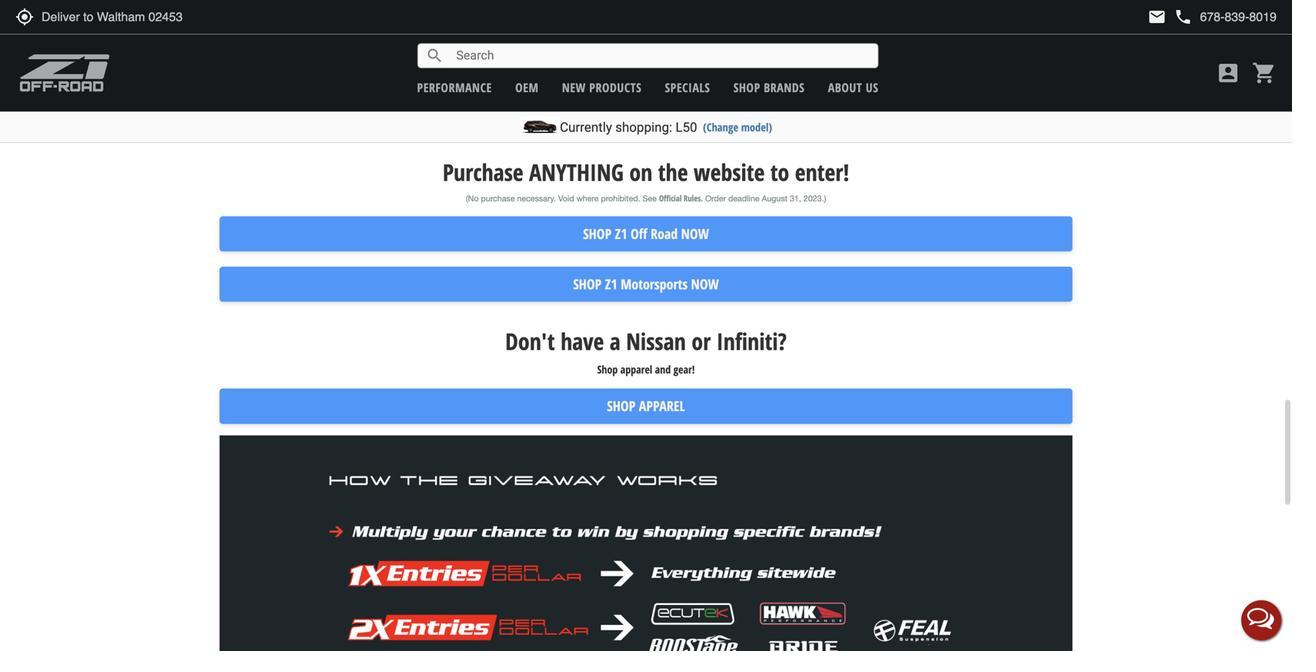Task type: vqa. For each thing, say whether or not it's contained in the screenshot.
the Shop inside the Don't have a Nissan or Infiniti? Shop apparel and gear!
no



Task type: describe. For each thing, give the bounding box(es) containing it.
2023.)
[[804, 194, 827, 204]]

(change
[[703, 120, 739, 135]]

a
[[610, 326, 621, 358]]

about us link
[[828, 79, 879, 96]]

prohibited.
[[601, 194, 641, 204]]

shop apparel
[[607, 397, 685, 416]]

apparel
[[639, 397, 685, 416]]

shop z1 off road now link
[[220, 216, 1073, 252]]

shop z1 motorsports now link
[[220, 267, 1073, 302]]

1 horizontal spatial shop
[[734, 79, 761, 96]]

purchase
[[481, 194, 515, 204]]

my_location
[[15, 8, 34, 26]]

shop inside don't have a nissan or infiniti? shop apparel and gear!
[[597, 363, 618, 377]]

shop for shop apparel
[[607, 397, 636, 416]]

z1 motorsports logo image
[[19, 54, 110, 92]]

to
[[771, 157, 790, 188]]

shopping:
[[616, 120, 673, 135]]

about us
[[828, 79, 879, 96]]

shop for shop z1 off road now
[[583, 224, 612, 243]]

infiniti?
[[717, 326, 787, 358]]

anything
[[529, 157, 624, 188]]

void
[[558, 194, 574, 204]]

search
[[426, 47, 444, 65]]

mail phone
[[1148, 8, 1193, 26]]

about
[[828, 79, 863, 96]]

oem link
[[515, 79, 539, 96]]

or
[[692, 326, 711, 358]]

shop for shop z1 motorsports now
[[573, 275, 602, 294]]

us
[[866, 79, 879, 96]]

shopping_cart link
[[1249, 61, 1277, 85]]

purchase anything on the website to enter! (no purchase necessary. void where prohibited. see official rules. order deadline august 31, 2023.)
[[443, 157, 850, 204]]

august
[[762, 194, 788, 204]]

on
[[630, 157, 653, 188]]

shop apparel button
[[220, 389, 1073, 424]]

shop z1 off road now
[[583, 224, 709, 243]]

order
[[706, 194, 726, 204]]

currently shopping: l50 (change model)
[[560, 120, 772, 135]]

and
[[655, 363, 671, 377]]

new
[[562, 79, 586, 96]]

nissan
[[626, 326, 686, 358]]

off
[[631, 224, 647, 243]]

motorsports
[[621, 275, 688, 294]]

account_box link
[[1213, 61, 1245, 85]]



Task type: locate. For each thing, give the bounding box(es) containing it.
account_box
[[1216, 61, 1241, 85]]

where
[[577, 194, 599, 204]]

z1 inside 'button'
[[615, 224, 628, 243]]

z1 for motorsports
[[605, 275, 618, 294]]

official rules. link
[[659, 193, 703, 204]]

shop z1 motorsports now button
[[220, 267, 1073, 302]]

0 vertical spatial shop
[[734, 79, 761, 96]]

model)
[[741, 120, 772, 135]]

the
[[658, 157, 688, 188]]

0 vertical spatial z1
[[615, 224, 628, 243]]

now right motorsports
[[691, 275, 719, 294]]

shop up have
[[573, 275, 602, 294]]

1 vertical spatial shop
[[573, 275, 602, 294]]

have
[[561, 326, 604, 358]]

shop brands link
[[734, 79, 805, 96]]

now right road
[[681, 224, 709, 243]]

(no
[[466, 194, 479, 204]]

now inside 'button'
[[681, 224, 709, 243]]

1 vertical spatial shop
[[597, 363, 618, 377]]

z1 left off
[[615, 224, 628, 243]]

z1 for off
[[615, 224, 628, 243]]

necessary.
[[517, 194, 556, 204]]

shop inside button
[[607, 397, 636, 416]]

0 horizontal spatial shop
[[597, 363, 618, 377]]

specials
[[665, 79, 710, 96]]

0 vertical spatial now
[[681, 224, 709, 243]]

specials link
[[665, 79, 710, 96]]

new products
[[562, 79, 642, 96]]

2 vertical spatial shop
[[607, 397, 636, 416]]

(change model) link
[[703, 120, 772, 135]]

products
[[589, 79, 642, 96]]

shop
[[583, 224, 612, 243], [573, 275, 602, 294], [607, 397, 636, 416]]

shop z1 motorsports now
[[573, 275, 719, 294]]

shop
[[734, 79, 761, 96], [597, 363, 618, 377]]

see
[[643, 194, 657, 204]]

shop apparel link
[[220, 389, 1073, 424]]

shop inside 'button'
[[583, 224, 612, 243]]

deadline
[[729, 194, 760, 204]]

don't
[[506, 326, 555, 358]]

now
[[681, 224, 709, 243], [691, 275, 719, 294]]

apparel
[[621, 363, 653, 377]]

mail link
[[1148, 8, 1167, 26]]

performance link
[[417, 79, 492, 96]]

l50
[[676, 120, 698, 135]]

shopping_cart
[[1253, 61, 1277, 85]]

1 vertical spatial now
[[691, 275, 719, 294]]

shop brands
[[734, 79, 805, 96]]

official
[[659, 193, 682, 204]]

shop down where
[[583, 224, 612, 243]]

0 vertical spatial shop
[[583, 224, 612, 243]]

31,
[[790, 194, 802, 204]]

rules.
[[684, 193, 703, 204]]

shop inside button
[[573, 275, 602, 294]]

brands
[[764, 79, 805, 96]]

gear!
[[674, 363, 695, 377]]

road
[[651, 224, 678, 243]]

shop left the apparel
[[597, 363, 618, 377]]

purchase
[[443, 157, 524, 188]]

shop down the apparel
[[607, 397, 636, 416]]

Search search field
[[444, 44, 878, 68]]

oem
[[515, 79, 539, 96]]

new products link
[[562, 79, 642, 96]]

performance
[[417, 79, 492, 96]]

now inside button
[[691, 275, 719, 294]]

z1 inside button
[[605, 275, 618, 294]]

1 vertical spatial z1
[[605, 275, 618, 294]]

currently
[[560, 120, 612, 135]]

z1 left motorsports
[[605, 275, 618, 294]]

don't have a nissan or infiniti? shop apparel and gear!
[[506, 326, 787, 377]]

z1
[[615, 224, 628, 243], [605, 275, 618, 294]]

shop left 'brands'
[[734, 79, 761, 96]]

enter!
[[795, 157, 850, 188]]

shop z1 off road now button
[[220, 216, 1073, 252]]

phone
[[1174, 8, 1193, 26]]

mail
[[1148, 8, 1167, 26]]

website
[[694, 157, 765, 188]]

phone link
[[1174, 8, 1277, 26]]



